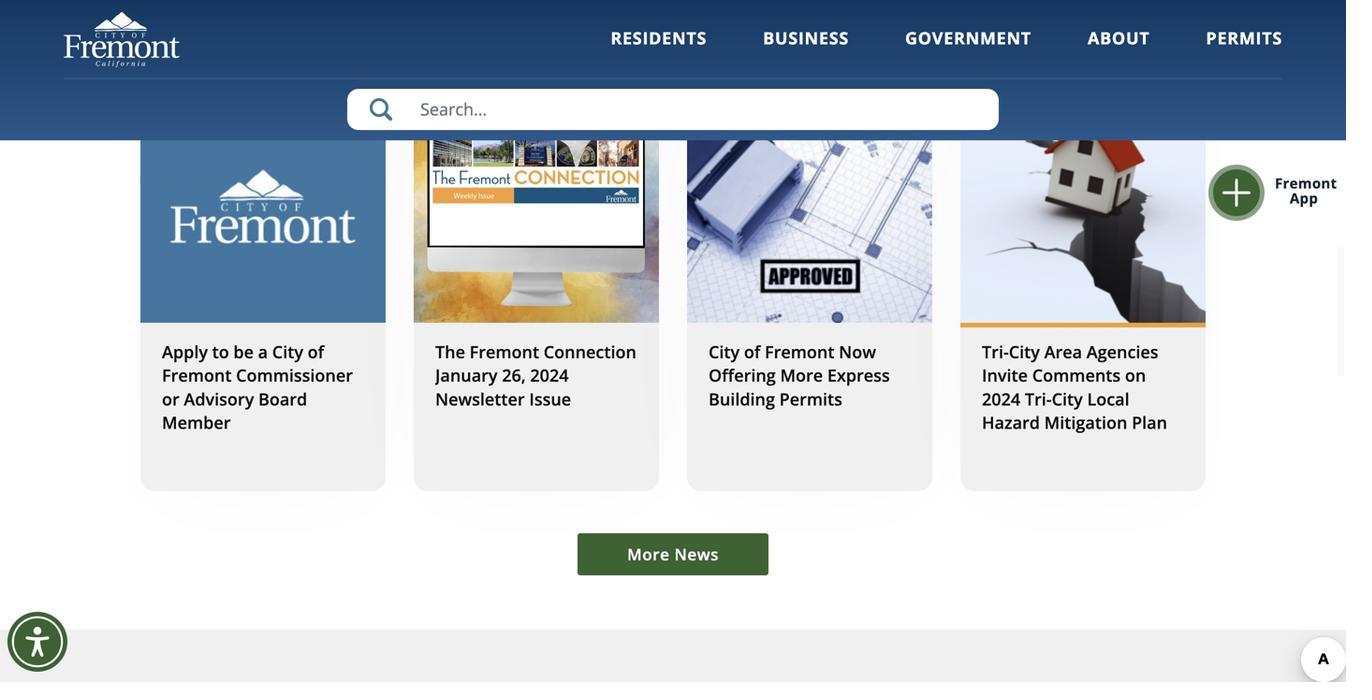 Task type: describe. For each thing, give the bounding box(es) containing it.
more news
[[627, 544, 719, 566]]

government
[[906, 27, 1032, 50]]

comments
[[1033, 364, 1121, 387]]

tri-city area agencies invite comments on 2024 tri-city local hazard mitigation plan image
[[961, 87, 1206, 323]]

apply to be a city of fremont commissioner or advisory board member
[[162, 341, 353, 435]]

the fremont connection january 26, 2024 newsletter issue link
[[414, 87, 659, 492]]

member
[[162, 412, 231, 435]]

newsletter
[[435, 388, 525, 411]]

apply to be a city of fremont commissioner or advisory board member image
[[140, 87, 386, 323]]

residents
[[611, 27, 707, 50]]

about
[[1088, 27, 1150, 50]]

fremont app link
[[1233, 170, 1347, 216]]

more inside the city of fremont now offering more express building permits
[[781, 364, 823, 387]]

the
[[435, 341, 465, 364]]

a
[[258, 341, 268, 364]]

express
[[828, 364, 890, 387]]

1 horizontal spatial tri-
[[1025, 388, 1052, 411]]

advisory
[[184, 388, 254, 411]]

app
[[1290, 189, 1319, 208]]

mitigation
[[1045, 412, 1128, 435]]

city of fremont now offering more express building permits image
[[687, 87, 933, 323]]

city of fremont now offering more express building permits
[[709, 341, 890, 411]]

tri-city area agencies invite comments on 2024 tri-city local hazard mitigation plan link
[[961, 87, 1206, 492]]

building
[[709, 388, 775, 411]]

area
[[1045, 341, 1083, 364]]

hazard
[[982, 412, 1040, 435]]

0 vertical spatial permits
[[1207, 27, 1283, 50]]

permits link
[[1207, 27, 1283, 75]]

city up "invite"
[[1009, 341, 1040, 364]]

business
[[763, 27, 849, 50]]

to
[[212, 341, 229, 364]]

city inside the city of fremont now offering more express building permits
[[709, 341, 740, 364]]

fremont inside the fremont connection january 26, 2024 newsletter issue
[[470, 341, 540, 364]]



Task type: locate. For each thing, give the bounding box(es) containing it.
1 vertical spatial more
[[627, 544, 670, 566]]

news
[[675, 544, 719, 566]]

city
[[272, 341, 303, 364], [709, 341, 740, 364], [1009, 341, 1040, 364], [1052, 388, 1083, 411]]

local
[[1088, 388, 1130, 411]]

tab list
[[64, 0, 1264, 22]]

fremont inside fremont app link
[[1276, 174, 1338, 193]]

more left express
[[781, 364, 823, 387]]

of inside 'apply to be a city of fremont commissioner or advisory board member'
[[308, 341, 324, 364]]

tab panel 1 tab panel
[[64, 22, 1283, 630]]

invite
[[982, 364, 1028, 387]]

january
[[435, 364, 498, 387]]

2024 up issue
[[530, 364, 569, 387]]

agencies
[[1087, 341, 1159, 364]]

permits inside the city of fremont now offering more express building permits
[[780, 388, 843, 411]]

tri-city area agencies invite comments on 2024 tri-city local hazard mitigation plan
[[982, 341, 1168, 435]]

of up commissioner
[[308, 341, 324, 364]]

on
[[1126, 364, 1147, 387]]

26,
[[502, 364, 526, 387]]

2024 down "invite"
[[982, 388, 1021, 411]]

0 horizontal spatial of
[[308, 341, 324, 364]]

residents link
[[611, 27, 707, 75]]

the fremont connection january 26, 2024 newsletter issue image
[[414, 87, 659, 323]]

fremont inside 'apply to be a city of fremont commissioner or advisory board member'
[[162, 364, 232, 387]]

city up commissioner
[[272, 341, 303, 364]]

1 horizontal spatial 2024
[[982, 388, 1021, 411]]

fremont app
[[1276, 174, 1338, 208]]

offering
[[709, 364, 776, 387]]

be
[[234, 341, 254, 364]]

board
[[258, 388, 307, 411]]

1 vertical spatial 2024
[[982, 388, 1021, 411]]

permits
[[1207, 27, 1283, 50], [780, 388, 843, 411]]

2024
[[530, 364, 569, 387], [982, 388, 1021, 411]]

apply
[[162, 341, 208, 364]]

0 vertical spatial tri-
[[982, 341, 1009, 364]]

city inside 'apply to be a city of fremont commissioner or advisory board member'
[[272, 341, 303, 364]]

the fremont connection january 26, 2024 newsletter issue
[[435, 341, 637, 411]]

now
[[839, 341, 876, 364]]

more inside more news link
[[627, 544, 670, 566]]

of up "offering"
[[744, 341, 761, 364]]

0 horizontal spatial permits
[[780, 388, 843, 411]]

business link
[[763, 27, 849, 75]]

or
[[162, 388, 180, 411]]

government link
[[906, 27, 1032, 75]]

0 vertical spatial more
[[781, 364, 823, 387]]

1 horizontal spatial permits
[[1207, 27, 1283, 50]]

issue
[[529, 388, 571, 411]]

apply to be a city of fremont commissioner or advisory board member link
[[140, 87, 386, 492]]

tri- up "invite"
[[982, 341, 1009, 364]]

more
[[781, 364, 823, 387], [627, 544, 670, 566]]

city of fremont now offering more express building permits link
[[687, 87, 933, 492]]

fremont
[[1276, 174, 1338, 193], [470, 341, 540, 364], [765, 341, 835, 364], [162, 364, 232, 387]]

tri-
[[982, 341, 1009, 364], [1025, 388, 1052, 411]]

0 horizontal spatial more
[[627, 544, 670, 566]]

about link
[[1088, 27, 1150, 75]]

more left news
[[627, 544, 670, 566]]

connection
[[544, 341, 637, 364]]

1 vertical spatial tri-
[[1025, 388, 1052, 411]]

2024 inside the fremont connection january 26, 2024 newsletter issue
[[530, 364, 569, 387]]

2024 inside tri-city area agencies invite comments on 2024 tri-city local hazard mitigation plan
[[982, 388, 1021, 411]]

city up "offering"
[[709, 341, 740, 364]]

2 of from the left
[[744, 341, 761, 364]]

city down comments
[[1052, 388, 1083, 411]]

commissioner
[[236, 364, 353, 387]]

1 horizontal spatial more
[[781, 364, 823, 387]]

1 vertical spatial permits
[[780, 388, 843, 411]]

tri- up the hazard
[[1025, 388, 1052, 411]]

Search text field
[[347, 89, 999, 130]]

0 horizontal spatial tri-
[[982, 341, 1009, 364]]

0 vertical spatial 2024
[[530, 364, 569, 387]]

more news link
[[578, 534, 769, 576]]

1 of from the left
[[308, 341, 324, 364]]

plan
[[1132, 412, 1168, 435]]

of inside the city of fremont now offering more express building permits
[[744, 341, 761, 364]]

1 horizontal spatial of
[[744, 341, 761, 364]]

0 horizontal spatial 2024
[[530, 364, 569, 387]]

fremont inside the city of fremont now offering more express building permits
[[765, 341, 835, 364]]

of
[[308, 341, 324, 364], [744, 341, 761, 364]]



Task type: vqa. For each thing, say whether or not it's contained in the screenshot.
Tri-City Area Agencies Invite Comments on 2024 Tri-City Local Hazard Mitigation Plan
yes



